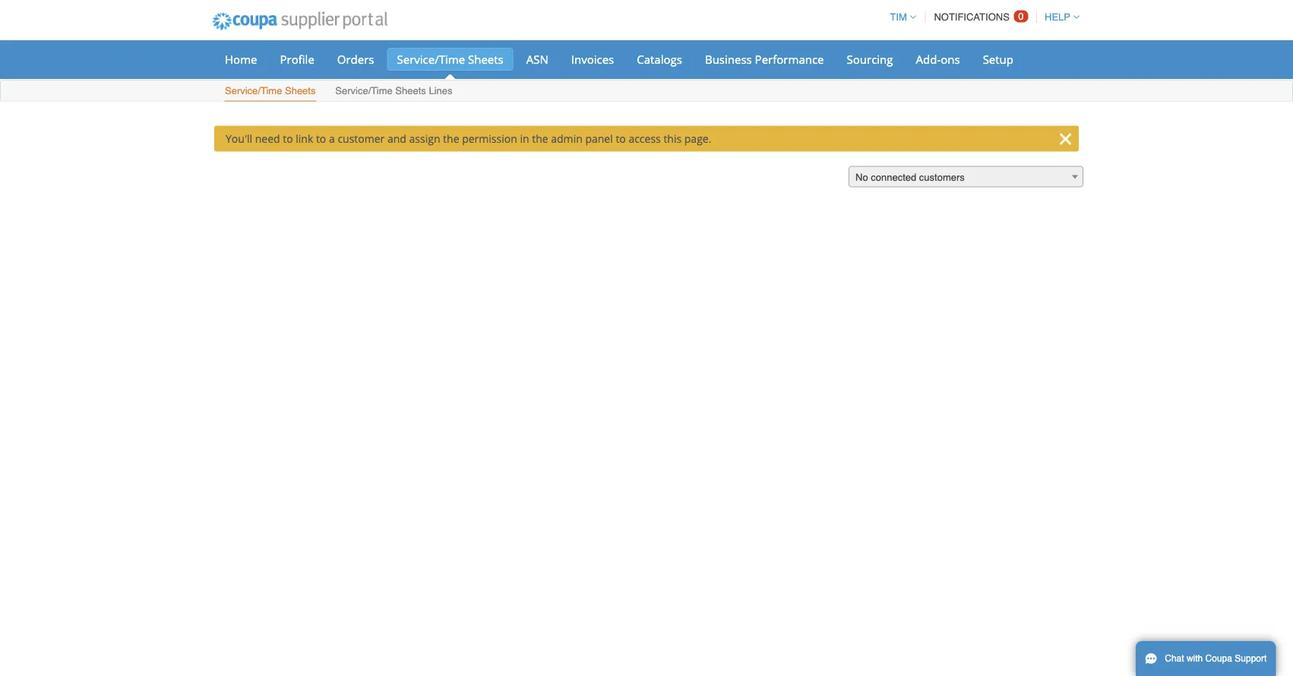Task type: locate. For each thing, give the bounding box(es) containing it.
orders link
[[328, 48, 384, 71]]

sheets left lines
[[396, 85, 426, 97]]

setup
[[983, 51, 1014, 67]]

orders
[[337, 51, 374, 67]]

0 vertical spatial service/time sheets
[[397, 51, 504, 67]]

to
[[283, 132, 293, 146], [316, 132, 326, 146], [616, 132, 626, 146]]

2 to from the left
[[316, 132, 326, 146]]

2 the from the left
[[532, 132, 549, 146]]

with
[[1187, 654, 1204, 664]]

2 horizontal spatial sheets
[[468, 51, 504, 67]]

No connected customers text field
[[850, 167, 1083, 188]]

invoices
[[571, 51, 614, 67]]

0 horizontal spatial sheets
[[285, 85, 316, 97]]

2 horizontal spatial to
[[616, 132, 626, 146]]

customer
[[338, 132, 385, 146]]

0 vertical spatial service/time sheets link
[[387, 48, 514, 71]]

need
[[255, 132, 280, 146]]

business performance link
[[696, 48, 834, 71]]

lines
[[429, 85, 453, 97]]

business
[[705, 51, 752, 67]]

this
[[664, 132, 682, 146]]

service/time sheets up lines
[[397, 51, 504, 67]]

add-ons
[[916, 51, 961, 67]]

service/time sheets link
[[387, 48, 514, 71], [224, 82, 317, 101]]

service/time sheets
[[397, 51, 504, 67], [225, 85, 316, 97]]

1 horizontal spatial service/time
[[336, 85, 393, 97]]

service/time
[[397, 51, 465, 67], [225, 85, 282, 97], [336, 85, 393, 97]]

support
[[1236, 654, 1268, 664]]

to left link
[[283, 132, 293, 146]]

coupa
[[1206, 654, 1233, 664]]

sheets down profile link
[[285, 85, 316, 97]]

0 horizontal spatial service/time sheets
[[225, 85, 316, 97]]

you'll need to link to a customer and assign the permission in the admin panel to access this page.
[[226, 132, 712, 146]]

performance
[[755, 51, 824, 67]]

1 horizontal spatial service/time sheets
[[397, 51, 504, 67]]

0 horizontal spatial service/time sheets link
[[224, 82, 317, 101]]

sheets
[[468, 51, 504, 67], [285, 85, 316, 97], [396, 85, 426, 97]]

chat with coupa support
[[1166, 654, 1268, 664]]

1 to from the left
[[283, 132, 293, 146]]

chat
[[1166, 654, 1185, 664]]

navigation
[[884, 2, 1080, 32]]

service/time sheets link up lines
[[387, 48, 514, 71]]

service/time down orders link
[[336, 85, 393, 97]]

invoices link
[[562, 48, 624, 71]]

service/time sheets link down profile link
[[224, 82, 317, 101]]

1 horizontal spatial the
[[532, 132, 549, 146]]

service/time up lines
[[397, 51, 465, 67]]

1 horizontal spatial to
[[316, 132, 326, 146]]

the right assign
[[443, 132, 460, 146]]

assign
[[409, 132, 441, 146]]

to left the a
[[316, 132, 326, 146]]

access
[[629, 132, 661, 146]]

1 vertical spatial service/time sheets
[[225, 85, 316, 97]]

the right in on the left of the page
[[532, 132, 549, 146]]

0 horizontal spatial the
[[443, 132, 460, 146]]

coupa supplier portal image
[[202, 2, 398, 40]]

help link
[[1038, 11, 1080, 23]]

add-ons link
[[907, 48, 971, 71]]

service/time sheets down profile link
[[225, 85, 316, 97]]

in
[[520, 132, 530, 146]]

home link
[[215, 48, 267, 71]]

1 horizontal spatial service/time sheets link
[[387, 48, 514, 71]]

notifications 0
[[935, 11, 1024, 23]]

page.
[[685, 132, 712, 146]]

no
[[856, 172, 869, 183]]

business performance
[[705, 51, 824, 67]]

sheets left asn at the left top of page
[[468, 51, 504, 67]]

chat with coupa support button
[[1137, 642, 1277, 677]]

service/time down home link at the top
[[225, 85, 282, 97]]

sourcing link
[[837, 48, 904, 71]]

0 horizontal spatial to
[[283, 132, 293, 146]]

the
[[443, 132, 460, 146], [532, 132, 549, 146]]

to right panel on the top of the page
[[616, 132, 626, 146]]



Task type: vqa. For each thing, say whether or not it's contained in the screenshot.
Connected
yes



Task type: describe. For each thing, give the bounding box(es) containing it.
asn
[[527, 51, 549, 67]]

permission
[[462, 132, 518, 146]]

you'll
[[226, 132, 252, 146]]

service/time sheets for service/time sheets link to the right
[[397, 51, 504, 67]]

notifications
[[935, 11, 1010, 23]]

a
[[329, 132, 335, 146]]

setup link
[[974, 48, 1024, 71]]

tim
[[890, 11, 908, 23]]

catalogs link
[[627, 48, 692, 71]]

no connected customers
[[856, 172, 965, 183]]

connected
[[871, 172, 917, 183]]

service/time sheets for bottommost service/time sheets link
[[225, 85, 316, 97]]

navigation containing notifications 0
[[884, 2, 1080, 32]]

home
[[225, 51, 257, 67]]

link
[[296, 132, 313, 146]]

add-
[[916, 51, 941, 67]]

and
[[388, 132, 407, 146]]

admin
[[551, 132, 583, 146]]

panel
[[586, 132, 613, 146]]

customers
[[920, 172, 965, 183]]

1 the from the left
[[443, 132, 460, 146]]

0 horizontal spatial service/time
[[225, 85, 282, 97]]

catalogs
[[637, 51, 683, 67]]

tim link
[[884, 11, 917, 23]]

help
[[1045, 11, 1071, 23]]

1 vertical spatial service/time sheets link
[[224, 82, 317, 101]]

2 horizontal spatial service/time
[[397, 51, 465, 67]]

1 horizontal spatial sheets
[[396, 85, 426, 97]]

sourcing
[[847, 51, 894, 67]]

service/time sheets lines link
[[335, 82, 453, 101]]

ons
[[941, 51, 961, 67]]

No connected customers field
[[849, 166, 1084, 188]]

profile
[[280, 51, 315, 67]]

service/time sheets lines
[[336, 85, 453, 97]]

0
[[1019, 11, 1024, 22]]

profile link
[[270, 48, 324, 71]]

asn link
[[517, 48, 559, 71]]

3 to from the left
[[616, 132, 626, 146]]



